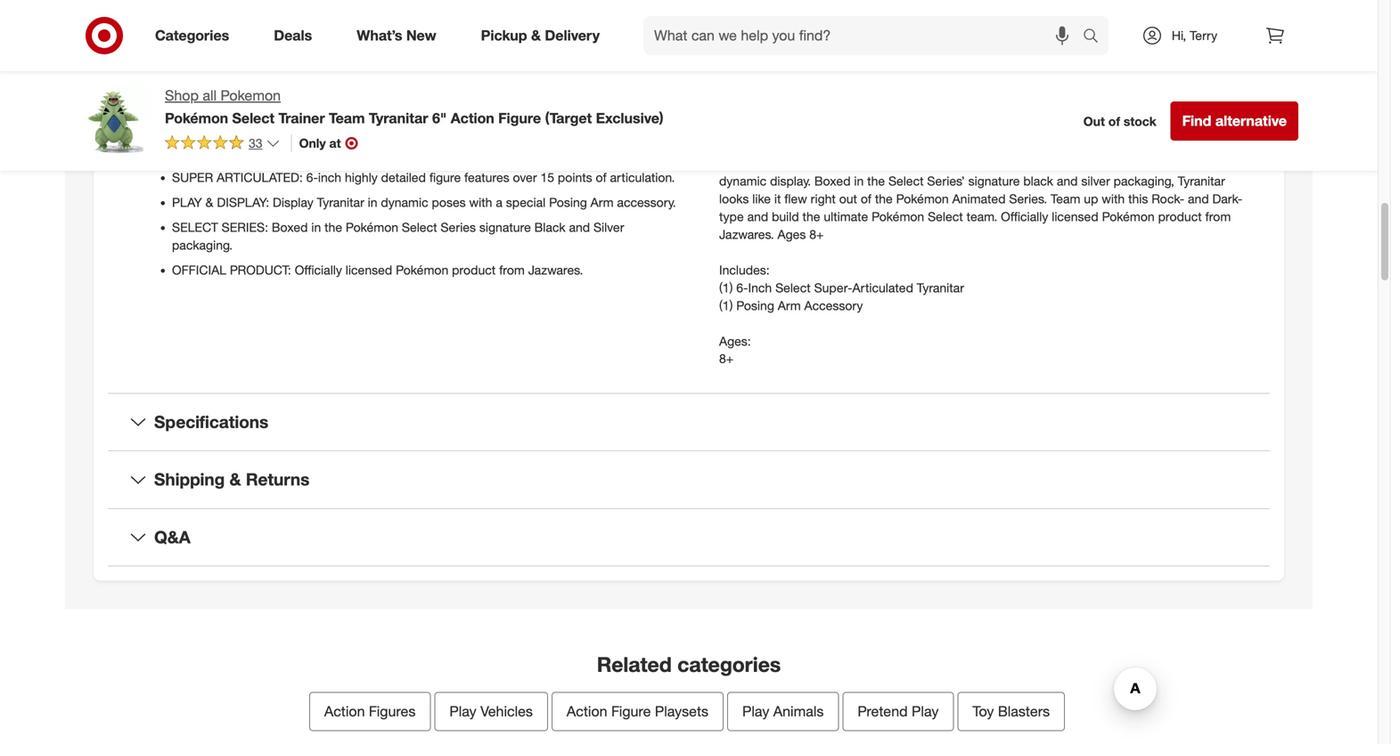Task type: describe. For each thing, give the bounding box(es) containing it.
15 inside choose tyranitar, the armor pokémon. this super-articulated 6-inch figure is highly detailed and features over 15 points of articulation. it also includes a special posing arm accessory for dynamic display. boxed in the select series' signature black and silver packaging, tyranitar looks like it flew right out of the pokémon animated series. team up with this rock- and dark- type and build the ultimate pokémon select team. officially licensed pokémon product from jazwares. ages 8+
[[820, 155, 834, 171]]

flew
[[784, 191, 807, 207]]

the inside the "select series: boxed in the pokémon select series signature black and silver packaging."
[[324, 219, 342, 235]]

related categories
[[597, 653, 781, 678]]

official product: officially licensed pokémon product from jazwares.
[[172, 262, 583, 278]]

black
[[534, 219, 565, 235]]

figures
[[369, 703, 416, 721]]

articulated:
[[217, 170, 303, 185]]

(target
[[545, 109, 592, 127]]

specifications
[[154, 412, 268, 432]]

only at
[[299, 135, 341, 151]]

0 horizontal spatial points
[[558, 170, 592, 185]]

it
[[958, 155, 965, 171]]

inch
[[748, 280, 772, 296]]

boxed inside the "select series: boxed in the pokémon select series signature black and silver packaging."
[[272, 219, 308, 235]]

playsets
[[655, 703, 708, 721]]

also
[[968, 155, 991, 171]]

play animals
[[742, 703, 824, 721]]

pickup & delivery link
[[466, 16, 622, 55]]

1 vertical spatial officially
[[295, 262, 342, 278]]

0 horizontal spatial pokémon.
[[447, 145, 502, 160]]

pokémon:
[[218, 145, 285, 160]]

& for shipping
[[230, 470, 241, 490]]

shipping & returns button
[[108, 452, 1270, 509]]

1 vertical spatial dynamic
[[381, 195, 428, 210]]

silver
[[1081, 173, 1110, 189]]

select down series'
[[928, 209, 963, 224]]

tyranitar, inside choose tyranitar, the armor pokémon. this super-articulated 6-inch figure is highly detailed and features over 15 points of articulation. it also includes a special posing arm accessory for dynamic display. boxed in the select series' signature black and silver packaging, tyranitar looks like it flew right out of the pokémon animated series. team up with this rock- and dark- type and build the ultimate pokémon select team. officially licensed pokémon product from jazwares. ages 8+
[[766, 138, 815, 153]]

action inside shop all pokemon pokémon select trainer team tyranitar 6" action figure (target exclusive)
[[451, 109, 494, 127]]

1 vertical spatial figure
[[429, 170, 461, 185]]

iconic
[[172, 145, 215, 160]]

special inside choose tyranitar, the armor pokémon. this super-articulated 6-inch figure is highly detailed and features over 15 points of articulation. it also includes a special posing arm accessory for dynamic display. boxed in the select series' signature black and silver packaging, tyranitar looks like it flew right out of the pokémon animated series. team up with this rock- and dark- type and build the ultimate pokémon select team. officially licensed pokémon product from jazwares. ages 8+
[[1055, 155, 1095, 171]]

choose inside choose tyranitar, the armor pokémon. this super-articulated 6-inch figure is highly detailed and features over 15 points of articulation. it also includes a special posing arm accessory for dynamic display. boxed in the select series' signature black and silver packaging, tyranitar looks like it flew right out of the pokémon animated series. team up with this rock- and dark- type and build the ultimate pokémon select team. officially licensed pokémon product from jazwares. ages 8+
[[719, 138, 763, 153]]

1 vertical spatial in
[[368, 195, 377, 210]]

toy blasters link
[[957, 693, 1065, 732]]

pokémon inside the "select series: boxed in the pokémon select series signature black and silver packaging."
[[346, 219, 398, 235]]

arm
[[1139, 155, 1161, 171]]

0 horizontal spatial highly
[[345, 170, 378, 185]]

out of stock
[[1083, 113, 1156, 129]]

6- for includes: (1) 6-inch select super-articulated tyranitar (1) posing arm accessory
[[736, 280, 748, 296]]

dark-
[[1212, 191, 1243, 207]]

licensed inside choose tyranitar, the armor pokémon. this super-articulated 6-inch figure is highly detailed and features over 15 points of articulation. it also includes a special posing arm accessory for dynamic display. boxed in the select series' signature black and silver packaging, tyranitar looks like it flew right out of the pokémon animated series. team up with this rock- and dark- type and build the ultimate pokémon select team. officially licensed pokémon product from jazwares. ages 8+
[[1052, 209, 1098, 224]]

0 horizontal spatial tyranitar,
[[335, 145, 384, 160]]

right
[[811, 191, 836, 207]]

q&a button
[[108, 510, 1270, 566]]

in inside the "select series: boxed in the pokémon select series signature black and silver packaging."
[[311, 219, 321, 235]]

& for pickup
[[531, 27, 541, 44]]

select
[[172, 219, 218, 235]]

0 horizontal spatial armor
[[409, 145, 443, 160]]

super- inside choose tyranitar, the armor pokémon. this super-articulated 6-inch figure is highly detailed and features over 15 points of articulation. it also includes a special posing arm accessory for dynamic display. boxed in the select series' signature black and silver packaging, tyranitar looks like it flew right out of the pokémon animated series. team up with this rock- and dark- type and build the ultimate pokémon select team. officially licensed pokémon product from jazwares. ages 8+
[[963, 138, 1002, 153]]

articulated inside includes: (1) 6-inch select super-articulated tyranitar (1) posing arm accessory
[[852, 280, 913, 296]]

vehicles
[[480, 703, 533, 721]]

0 horizontal spatial inch
[[318, 170, 341, 185]]

posing
[[1098, 155, 1136, 171]]

details button
[[108, 48, 1270, 104]]

ages:
[[719, 334, 751, 349]]

search
[[1075, 29, 1118, 46]]

33 link
[[165, 134, 280, 155]]

official
[[172, 262, 226, 278]]

pickup
[[481, 27, 527, 44]]

categories
[[677, 653, 781, 678]]

in inside choose tyranitar, the armor pokémon. this super-articulated 6-inch figure is highly detailed and features over 15 points of articulation. it also includes a special posing arm accessory for dynamic display. boxed in the select series' signature black and silver packaging, tyranitar looks like it flew right out of the pokémon animated series. team up with this rock- and dark- type and build the ultimate pokémon select team. officially licensed pokémon product from jazwares. ages 8+
[[854, 173, 864, 189]]

related
[[597, 653, 672, 678]]

8+ inside choose tyranitar, the armor pokémon. this super-articulated 6-inch figure is highly detailed and features over 15 points of articulation. it also includes a special posing arm accessory for dynamic display. boxed in the select series' signature black and silver packaging, tyranitar looks like it flew right out of the pokémon animated series. team up with this rock- and dark- type and build the ultimate pokémon select team. officially licensed pokémon product from jazwares. ages 8+
[[809, 227, 824, 242]]

all
[[203, 87, 217, 104]]

action for action figure playsets
[[567, 703, 607, 721]]

1 horizontal spatial figure
[[611, 703, 651, 721]]

play for play animals
[[742, 703, 769, 721]]

33
[[249, 135, 262, 151]]

and left silver
[[1057, 173, 1078, 189]]

0 horizontal spatial features
[[464, 170, 509, 185]]

boxed inside choose tyranitar, the armor pokémon. this super-articulated 6-inch figure is highly detailed and features over 15 points of articulation. it also includes a special posing arm accessory for dynamic display. boxed in the select series' signature black and silver packaging, tyranitar looks like it flew right out of the pokémon animated series. team up with this rock- and dark- type and build the ultimate pokémon select team. officially licensed pokémon product from jazwares. ages 8+
[[814, 173, 851, 189]]

series:
[[222, 219, 268, 235]]

build
[[772, 209, 799, 224]]

looks
[[719, 191, 749, 207]]

signature inside choose tyranitar, the armor pokémon. this super-articulated 6-inch figure is highly detailed and features over 15 points of articulation. it also includes a special posing arm accessory for dynamic display. boxed in the select series' signature black and silver packaging, tyranitar looks like it flew right out of the pokémon animated series. team up with this rock- and dark- type and build the ultimate pokémon select team. officially licensed pokémon product from jazwares. ages 8+
[[968, 173, 1020, 189]]

play vehicles
[[449, 703, 533, 721]]

black
[[1023, 173, 1053, 189]]

select left series'
[[888, 173, 924, 189]]

the up ultimate
[[867, 173, 885, 189]]

play vehicles link
[[434, 693, 548, 732]]

0 horizontal spatial a
[[496, 195, 502, 210]]

series
[[441, 219, 476, 235]]

is
[[1139, 138, 1149, 153]]

and inside the "select series: boxed in the pokémon select series signature black and silver packaging."
[[569, 219, 590, 235]]

select inside the "select series: boxed in the pokémon select series signature black and silver packaging."
[[402, 219, 437, 235]]

packaging,
[[1114, 173, 1174, 189]]

deals
[[274, 27, 312, 44]]

play animals link
[[727, 693, 839, 732]]

0 horizontal spatial licensed
[[346, 262, 392, 278]]

deals link
[[259, 16, 334, 55]]

detailed inside choose tyranitar, the armor pokémon. this super-articulated 6-inch figure is highly detailed and features over 15 points of articulation. it also includes a special posing arm accessory for dynamic display. boxed in the select series' signature black and silver packaging, tyranitar looks like it flew right out of the pokémon animated series. team up with this rock- and dark- type and build the ultimate pokémon select team. officially licensed pokémon product from jazwares. ages 8+
[[1188, 138, 1233, 153]]

1 vertical spatial special
[[506, 195, 546, 210]]

find
[[1182, 112, 1211, 130]]

this
[[937, 138, 960, 153]]

articulation. inside choose tyranitar, the armor pokémon. this super-articulated 6-inch figure is highly detailed and features over 15 points of articulation. it also includes a special posing arm accessory for dynamic display. boxed in the select series' signature black and silver packaging, tyranitar looks like it flew right out of the pokémon animated series. team up with this rock- and dark- type and build the ultimate pokémon select team. officially licensed pokémon product from jazwares. ages 8+
[[889, 155, 954, 171]]

6"
[[432, 109, 447, 127]]

out
[[1083, 113, 1105, 129]]

find alternative
[[1182, 112, 1287, 130]]

dynamic inside choose tyranitar, the armor pokémon. this super-articulated 6-inch figure is highly detailed and features over 15 points of articulation. it also includes a special posing arm accessory for dynamic display. boxed in the select series' signature black and silver packaging, tyranitar looks like it flew right out of the pokémon animated series. team up with this rock- and dark- type and build the ultimate pokémon select team. officially licensed pokémon product from jazwares. ages 8+
[[719, 173, 767, 189]]

rock-
[[1152, 191, 1184, 207]]

select series: boxed in the pokémon select series signature black and silver packaging.
[[172, 219, 624, 253]]

arm inside includes: (1) 6-inch select super-articulated tyranitar (1) posing arm accessory
[[778, 298, 801, 313]]

series'
[[927, 173, 965, 189]]

exclusive)
[[596, 109, 663, 127]]

super articulated: 6-inch highly detailed figure features over 15 points of articulation.
[[172, 170, 675, 185]]

1 vertical spatial jazwares.
[[528, 262, 583, 278]]

hi, terry
[[1172, 28, 1217, 43]]

product inside choose tyranitar, the armor pokémon. this super-articulated 6-inch figure is highly detailed and features over 15 points of articulation. it also includes a special posing arm accessory for dynamic display. boxed in the select series' signature black and silver packaging, tyranitar looks like it flew right out of the pokémon animated series. team up with this rock- and dark- type and build the ultimate pokémon select team. officially licensed pokémon product from jazwares. ages 8+
[[1158, 209, 1202, 224]]

blasters
[[998, 703, 1050, 721]]

2 (1) from the top
[[719, 298, 733, 313]]

ages: 8+
[[719, 334, 751, 367]]

ultimate
[[824, 209, 868, 224]]

signature inside the "select series: boxed in the pokémon select series signature black and silver packaging."
[[479, 219, 531, 235]]

officially inside choose tyranitar, the armor pokémon. this super-articulated 6-inch figure is highly detailed and features over 15 points of articulation. it also includes a special posing arm accessory for dynamic display. boxed in the select series' signature black and silver packaging, tyranitar looks like it flew right out of the pokémon animated series. team up with this rock- and dark- type and build the ultimate pokémon select team. officially licensed pokémon product from jazwares. ages 8+
[[1001, 209, 1048, 224]]

the up super articulated: 6-inch highly detailed figure features over 15 points of articulation.
[[388, 145, 406, 160]]

ages
[[778, 227, 806, 242]]

action figure playsets link
[[552, 693, 724, 732]]

like
[[752, 191, 771, 207]]

shipping & returns
[[154, 470, 310, 490]]

0 horizontal spatial posing
[[549, 195, 587, 210]]

only
[[299, 135, 326, 151]]

pretend play
[[858, 703, 939, 721]]

hi,
[[1172, 28, 1186, 43]]



Task type: locate. For each thing, give the bounding box(es) containing it.
0 horizontal spatial with
[[469, 195, 492, 210]]

type
[[719, 209, 744, 224]]

action right '6"'
[[451, 109, 494, 127]]

0 vertical spatial &
[[531, 27, 541, 44]]

0 vertical spatial detailed
[[1188, 138, 1233, 153]]

1 horizontal spatial action
[[451, 109, 494, 127]]

accessory
[[1164, 155, 1222, 171]]

1 vertical spatial licensed
[[346, 262, 392, 278]]

figure
[[1105, 138, 1136, 153], [429, 170, 461, 185]]

play inside "link"
[[742, 703, 769, 721]]

points up black
[[558, 170, 592, 185]]

& for play
[[206, 195, 213, 210]]

the up right
[[819, 138, 836, 153]]

it
[[774, 191, 781, 207]]

posing
[[549, 195, 587, 210], [736, 298, 774, 313]]

0 horizontal spatial 8+
[[719, 351, 734, 367]]

a up 'black'
[[1045, 155, 1051, 171]]

pretend play link
[[842, 693, 954, 732]]

pokémon up official product: officially licensed pokémon product from jazwares. on the top of the page
[[346, 219, 398, 235]]

2 vertical spatial &
[[230, 470, 241, 490]]

display
[[273, 195, 313, 210]]

super- up the also
[[963, 138, 1002, 153]]

1 vertical spatial product
[[452, 262, 496, 278]]

special up black
[[506, 195, 546, 210]]

arm
[[591, 195, 614, 210], [778, 298, 801, 313]]

1 horizontal spatial 15
[[820, 155, 834, 171]]

over up black
[[513, 170, 537, 185]]

0 horizontal spatial choose
[[288, 145, 332, 160]]

in up out
[[854, 173, 864, 189]]

points up out
[[837, 155, 872, 171]]

1 horizontal spatial a
[[1045, 155, 1051, 171]]

tyranitar inside includes: (1) 6-inch select super-articulated tyranitar (1) posing arm accessory
[[917, 280, 964, 296]]

tyranitar inside choose tyranitar, the armor pokémon. this super-articulated 6-inch figure is highly detailed and features over 15 points of articulation. it also includes a special posing arm accessory for dynamic display. boxed in the select series' signature black and silver packaging, tyranitar looks like it flew right out of the pokémon animated series. team up with this rock- and dark- type and build the ultimate pokémon select team. officially licensed pokémon product from jazwares. ages 8+
[[1178, 173, 1225, 189]]

6- inside choose tyranitar, the armor pokémon. this super-articulated 6-inch figure is highly detailed and features over 15 points of articulation. it also includes a special posing arm accessory for dynamic display. boxed in the select series' signature black and silver packaging, tyranitar looks like it flew right out of the pokémon animated series. team up with this rock- and dark- type and build the ultimate pokémon select team. officially licensed pokémon product from jazwares. ages 8+
[[1066, 138, 1078, 153]]

pretend
[[858, 703, 908, 721]]

6- inside includes: (1) 6-inch select super-articulated tyranitar (1) posing arm accessory
[[736, 280, 748, 296]]

points inside choose tyranitar, the armor pokémon. this super-articulated 6-inch figure is highly detailed and features over 15 points of articulation. it also includes a special posing arm accessory for dynamic display. boxed in the select series' signature black and silver packaging, tyranitar looks like it flew right out of the pokémon animated series. team up with this rock- and dark- type and build the ultimate pokémon select team. officially licensed pokémon product from jazwares. ages 8+
[[837, 155, 872, 171]]

alternative
[[1215, 112, 1287, 130]]

with right poses
[[469, 195, 492, 210]]

0 horizontal spatial figure
[[429, 170, 461, 185]]

inch down iconic pokémon: choose tyranitar, the armor pokémon.
[[318, 170, 341, 185]]

licensed down the "select series: boxed in the pokémon select series signature black and silver packaging."
[[346, 262, 392, 278]]

display.
[[770, 173, 811, 189]]

display:
[[217, 195, 269, 210]]

0 vertical spatial super-
[[963, 138, 1002, 153]]

what's
[[357, 27, 402, 44]]

points
[[837, 155, 872, 171], [558, 170, 592, 185]]

highly down iconic pokémon: choose tyranitar, the armor pokémon.
[[345, 170, 378, 185]]

series.
[[1009, 191, 1047, 207]]

super
[[172, 170, 213, 185]]

team left up
[[1051, 191, 1080, 207]]

1 horizontal spatial figure
[[1105, 138, 1136, 153]]

1 horizontal spatial play
[[742, 703, 769, 721]]

action figure playsets
[[567, 703, 708, 721]]

jazwares. down black
[[528, 262, 583, 278]]

15 up black
[[540, 170, 554, 185]]

specifications button
[[108, 394, 1270, 451]]

iconic pokémon: choose tyranitar, the armor pokémon.
[[172, 145, 502, 160]]

0 horizontal spatial detailed
[[381, 170, 426, 185]]

&
[[531, 27, 541, 44], [206, 195, 213, 210], [230, 470, 241, 490]]

armor inside choose tyranitar, the armor pokémon. this super-articulated 6-inch figure is highly detailed and features over 15 points of articulation. it also includes a special posing arm accessory for dynamic display. boxed in the select series' signature black and silver packaging, tyranitar looks like it flew right out of the pokémon animated series. team up with this rock- and dark- type and build the ultimate pokémon select team. officially licensed pokémon product from jazwares. ages 8+
[[840, 138, 874, 153]]

choose up looks
[[719, 138, 763, 153]]

highly right is in the right top of the page
[[1152, 138, 1185, 153]]

1 vertical spatial a
[[496, 195, 502, 210]]

categories
[[155, 27, 229, 44]]

0 horizontal spatial team
[[329, 109, 365, 127]]

0 horizontal spatial over
[[513, 170, 537, 185]]

0 vertical spatial arm
[[591, 195, 614, 210]]

8+ down "ages:"
[[719, 351, 734, 367]]

1 vertical spatial detailed
[[381, 170, 426, 185]]

shop
[[165, 87, 199, 104]]

1 vertical spatial &
[[206, 195, 213, 210]]

articulation. up accessory.
[[610, 170, 675, 185]]

this
[[1128, 191, 1148, 207]]

0 vertical spatial 6-
[[1066, 138, 1078, 153]]

play
[[172, 195, 202, 210]]

0 horizontal spatial dynamic
[[381, 195, 428, 210]]

(1) up "ages:"
[[719, 298, 733, 313]]

tyranitar, right only
[[335, 145, 384, 160]]

over
[[792, 155, 816, 171], [513, 170, 537, 185]]

with right up
[[1102, 191, 1125, 207]]

animals
[[773, 703, 824, 721]]

figure inside choose tyranitar, the armor pokémon. this super-articulated 6-inch figure is highly detailed and features over 15 points of articulation. it also includes a special posing arm accessory for dynamic display. boxed in the select series' signature black and silver packaging, tyranitar looks like it flew right out of the pokémon animated series. team up with this rock- and dark- type and build the ultimate pokémon select team. officially licensed pokémon product from jazwares. ages 8+
[[1105, 138, 1136, 153]]

features inside choose tyranitar, the armor pokémon. this super-articulated 6-inch figure is highly detailed and features over 15 points of articulation. it also includes a special posing arm accessory for dynamic display. boxed in the select series' signature black and silver packaging, tyranitar looks like it flew right out of the pokémon animated series. team up with this rock- and dark- type and build the ultimate pokémon select team. officially licensed pokémon product from jazwares. ages 8+
[[744, 155, 789, 171]]

0 horizontal spatial 6-
[[306, 170, 318, 185]]

0 vertical spatial signature
[[968, 173, 1020, 189]]

image of pokémon select trainer team tyranitar 6" action figure (target exclusive) image
[[79, 86, 151, 157]]

0 vertical spatial dynamic
[[719, 173, 767, 189]]

trainer
[[278, 109, 325, 127]]

pokémon. up poses
[[447, 145, 502, 160]]

choose tyranitar, the armor pokémon. this super-articulated 6-inch figure is highly detailed and features over 15 points of articulation. it also includes a special posing arm accessory for dynamic display. boxed in the select series' signature black and silver packaging, tyranitar looks like it flew right out of the pokémon animated series. team up with this rock- and dark- type and build the ultimate pokémon select team. officially licensed pokémon product from jazwares. ages 8+
[[719, 138, 1243, 242]]

select down the play & display: display tyranitar in dynamic poses with a special posing arm accessory.
[[402, 219, 437, 235]]

0 horizontal spatial boxed
[[272, 219, 308, 235]]

pokémon inside shop all pokemon pokémon select trainer team tyranitar 6" action figure (target exclusive)
[[165, 109, 228, 127]]

articulated inside choose tyranitar, the armor pokémon. this super-articulated 6-inch figure is highly detailed and features over 15 points of articulation. it also includes a special posing arm accessory for dynamic display. boxed in the select series' signature black and silver packaging, tyranitar looks like it flew right out of the pokémon animated series. team up with this rock- and dark- type and build the ultimate pokémon select team. officially licensed pokémon product from jazwares. ages 8+
[[1002, 138, 1063, 153]]

and up looks
[[719, 155, 740, 171]]

select inside shop all pokemon pokémon select trainer team tyranitar 6" action figure (target exclusive)
[[232, 109, 275, 127]]

a inside choose tyranitar, the armor pokémon. this super-articulated 6-inch figure is highly detailed and features over 15 points of articulation. it also includes a special posing arm accessory for dynamic display. boxed in the select series' signature black and silver packaging, tyranitar looks like it flew right out of the pokémon animated series. team up with this rock- and dark- type and build the ultimate pokémon select team. officially licensed pokémon product from jazwares. ages 8+
[[1045, 155, 1051, 171]]

play for play vehicles
[[449, 703, 476, 721]]

licensed down up
[[1052, 209, 1098, 224]]

1 horizontal spatial articulation.
[[889, 155, 954, 171]]

2 horizontal spatial in
[[854, 173, 864, 189]]

over inside choose tyranitar, the armor pokémon. this super-articulated 6-inch figure is highly detailed and features over 15 points of articulation. it also includes a special posing arm accessory for dynamic display. boxed in the select series' signature black and silver packaging, tyranitar looks like it flew right out of the pokémon animated series. team up with this rock- and dark- type and build the ultimate pokémon select team. officially licensed pokémon product from jazwares. ages 8+
[[792, 155, 816, 171]]

pokémon. left this
[[878, 138, 933, 153]]

detailed
[[1188, 138, 1233, 153], [381, 170, 426, 185]]

what's new
[[357, 27, 436, 44]]

1 play from the left
[[449, 703, 476, 721]]

tyranitar inside shop all pokemon pokémon select trainer team tyranitar 6" action figure (target exclusive)
[[369, 109, 428, 127]]

highly inside choose tyranitar, the armor pokémon. this super-articulated 6-inch figure is highly detailed and features over 15 points of articulation. it also includes a special posing arm accessory for dynamic display. boxed in the select series' signature black and silver packaging, tyranitar looks like it flew right out of the pokémon animated series. team up with this rock- and dark- type and build the ultimate pokémon select team. officially licensed pokémon product from jazwares. ages 8+
[[1152, 138, 1185, 153]]

silver
[[593, 219, 624, 235]]

figure inside shop all pokemon pokémon select trainer team tyranitar 6" action figure (target exclusive)
[[498, 109, 541, 127]]

0 vertical spatial product
[[1158, 209, 1202, 224]]

features up poses
[[464, 170, 509, 185]]

2 horizontal spatial 6-
[[1066, 138, 1078, 153]]

articulation. up series'
[[889, 155, 954, 171]]

0 horizontal spatial 15
[[540, 170, 554, 185]]

figure down related
[[611, 703, 651, 721]]

play & display: display tyranitar in dynamic poses with a special posing arm accessory.
[[172, 195, 676, 210]]

(1) down the includes:
[[719, 280, 733, 296]]

1 vertical spatial super-
[[814, 280, 852, 296]]

officially right 'product:'
[[295, 262, 342, 278]]

pokemon
[[221, 87, 281, 104]]

super- inside includes: (1) 6-inch select super-articulated tyranitar (1) posing arm accessory
[[814, 280, 852, 296]]

team inside choose tyranitar, the armor pokémon. this super-articulated 6-inch figure is highly detailed and features over 15 points of articulation. it also includes a special posing arm accessory for dynamic display. boxed in the select series' signature black and silver packaging, tyranitar looks like it flew right out of the pokémon animated series. team up with this rock- and dark- type and build the ultimate pokémon select team. officially licensed pokémon product from jazwares. ages 8+
[[1051, 191, 1080, 207]]

& left returns
[[230, 470, 241, 490]]

product down rock-
[[1158, 209, 1202, 224]]

1 horizontal spatial team
[[1051, 191, 1080, 207]]

tyranitar
[[369, 109, 428, 127], [1178, 173, 1225, 189], [317, 195, 364, 210], [917, 280, 964, 296]]

1 (1) from the top
[[719, 280, 733, 296]]

1 vertical spatial from
[[499, 262, 525, 278]]

team inside shop all pokemon pokémon select trainer team tyranitar 6" action figure (target exclusive)
[[329, 109, 365, 127]]

1 vertical spatial inch
[[318, 170, 341, 185]]

highlights
[[154, 112, 223, 129]]

1 horizontal spatial inch
[[1078, 138, 1101, 153]]

signature down the also
[[968, 173, 1020, 189]]

a right poses
[[496, 195, 502, 210]]

action down related
[[567, 703, 607, 721]]

in down display
[[311, 219, 321, 235]]

jazwares. inside choose tyranitar, the armor pokémon. this super-articulated 6-inch figure is highly detailed and features over 15 points of articulation. it also includes a special posing arm accessory for dynamic display. boxed in the select series' signature black and silver packaging, tyranitar looks like it flew right out of the pokémon animated series. team up with this rock- and dark- type and build the ultimate pokémon select team. officially licensed pokémon product from jazwares. ages 8+
[[719, 227, 774, 242]]

tyranitar,
[[766, 138, 815, 153], [335, 145, 384, 160]]

at
[[329, 135, 341, 151]]

posing down the inch
[[736, 298, 774, 313]]

2 horizontal spatial &
[[531, 27, 541, 44]]

0 horizontal spatial play
[[449, 703, 476, 721]]

0 vertical spatial boxed
[[814, 173, 851, 189]]

delivery
[[545, 27, 600, 44]]

0 horizontal spatial arm
[[591, 195, 614, 210]]

0 horizontal spatial action
[[324, 703, 365, 721]]

pokémon. inside choose tyranitar, the armor pokémon. this super-articulated 6-inch figure is highly detailed and features over 15 points of articulation. it also includes a special posing arm accessory for dynamic display. boxed in the select series' signature black and silver packaging, tyranitar looks like it flew right out of the pokémon animated series. team up with this rock- and dark- type and build the ultimate pokémon select team. officially licensed pokémon product from jazwares. ages 8+
[[878, 138, 933, 153]]

toy
[[973, 703, 994, 721]]

0 vertical spatial jazwares.
[[719, 227, 774, 242]]

action
[[451, 109, 494, 127], [324, 703, 365, 721], [567, 703, 607, 721]]

3 play from the left
[[912, 703, 939, 721]]

the right out
[[875, 191, 893, 207]]

0 vertical spatial special
[[1055, 155, 1095, 171]]

jazwares.
[[719, 227, 774, 242], [528, 262, 583, 278]]

1 horizontal spatial boxed
[[814, 173, 851, 189]]

2 horizontal spatial play
[[912, 703, 939, 721]]

special up silver
[[1055, 155, 1095, 171]]

pokémon down all
[[165, 109, 228, 127]]

15
[[820, 155, 834, 171], [540, 170, 554, 185]]

dynamic up looks
[[719, 173, 767, 189]]

1 horizontal spatial articulated
[[1002, 138, 1063, 153]]

over up display.
[[792, 155, 816, 171]]

1 horizontal spatial signature
[[968, 173, 1020, 189]]

detailed up the play & display: display tyranitar in dynamic poses with a special posing arm accessory.
[[381, 170, 426, 185]]

1 horizontal spatial from
[[1205, 209, 1231, 224]]

figure left (target
[[498, 109, 541, 127]]

detailed up accessory
[[1188, 138, 1233, 153]]

0 horizontal spatial in
[[311, 219, 321, 235]]

action for action figures
[[324, 703, 365, 721]]

1 horizontal spatial 8+
[[809, 227, 824, 242]]

choose down trainer
[[288, 145, 332, 160]]

choose
[[719, 138, 763, 153], [288, 145, 332, 160]]

1 horizontal spatial detailed
[[1188, 138, 1233, 153]]

play left vehicles
[[449, 703, 476, 721]]

pokémon down series'
[[896, 191, 949, 207]]

0 horizontal spatial articulated
[[852, 280, 913, 296]]

15 up right
[[820, 155, 834, 171]]

0 horizontal spatial special
[[506, 195, 546, 210]]

action left figures
[[324, 703, 365, 721]]

product
[[1158, 209, 1202, 224], [452, 262, 496, 278]]

includes
[[995, 155, 1041, 171]]

terry
[[1190, 28, 1217, 43]]

posing up black
[[549, 195, 587, 210]]

inch down out
[[1078, 138, 1101, 153]]

0 vertical spatial posing
[[549, 195, 587, 210]]

play right pretend
[[912, 703, 939, 721]]

what's new link
[[342, 16, 459, 55]]

0 vertical spatial officially
[[1001, 209, 1048, 224]]

accessory.
[[617, 195, 676, 210]]

pokémon down this
[[1102, 209, 1155, 224]]

shipping
[[154, 470, 225, 490]]

articulated up includes
[[1002, 138, 1063, 153]]

shop all pokemon pokémon select trainer team tyranitar 6" action figure (target exclusive)
[[165, 87, 663, 127]]

1 horizontal spatial highly
[[1152, 138, 1185, 153]]

inch inside choose tyranitar, the armor pokémon. this super-articulated 6-inch figure is highly detailed and features over 15 points of articulation. it also includes a special posing arm accessory for dynamic display. boxed in the select series' signature black and silver packaging, tyranitar looks like it flew right out of the pokémon animated series. team up with this rock- and dark- type and build the ultimate pokémon select team. officially licensed pokémon product from jazwares. ages 8+
[[1078, 138, 1101, 153]]

signature left black
[[479, 219, 531, 235]]

and
[[719, 155, 740, 171], [1057, 173, 1078, 189], [1188, 191, 1209, 207], [747, 209, 768, 224], [569, 219, 590, 235]]

& right pickup
[[531, 27, 541, 44]]

figure up poses
[[429, 170, 461, 185]]

What can we help you find? suggestions appear below search field
[[643, 16, 1087, 55]]

8+ inside ages: 8+
[[719, 351, 734, 367]]

1 horizontal spatial choose
[[719, 138, 763, 153]]

1 horizontal spatial super-
[[963, 138, 1002, 153]]

and left the silver
[[569, 219, 590, 235]]

1 horizontal spatial jazwares.
[[719, 227, 774, 242]]

for
[[1225, 155, 1240, 171]]

and down like
[[747, 209, 768, 224]]

0 horizontal spatial articulation.
[[610, 170, 675, 185]]

1 vertical spatial boxed
[[272, 219, 308, 235]]

select right the inch
[[775, 280, 811, 296]]

super- up accessory
[[814, 280, 852, 296]]

up
[[1084, 191, 1098, 207]]

figure up 'posing'
[[1105, 138, 1136, 153]]

0 horizontal spatial signature
[[479, 219, 531, 235]]

new
[[406, 27, 436, 44]]

1 horizontal spatial &
[[230, 470, 241, 490]]

& inside dropdown button
[[230, 470, 241, 490]]

posing inside includes: (1) 6-inch select super-articulated tyranitar (1) posing arm accessory
[[736, 298, 774, 313]]

0 vertical spatial figure
[[1105, 138, 1136, 153]]

arm up the silver
[[591, 195, 614, 210]]

1 vertical spatial articulated
[[852, 280, 913, 296]]

1 horizontal spatial armor
[[840, 138, 874, 153]]

animated
[[952, 191, 1006, 207]]

0 vertical spatial articulated
[[1002, 138, 1063, 153]]

(1)
[[719, 280, 733, 296], [719, 298, 733, 313]]

with
[[1102, 191, 1125, 207], [469, 195, 492, 210]]

2 play from the left
[[742, 703, 769, 721]]

play left animals
[[742, 703, 769, 721]]

tyranitar, up display.
[[766, 138, 815, 153]]

arm left accessory
[[778, 298, 801, 313]]

and left dark-
[[1188, 191, 1209, 207]]

the up official product: officially licensed pokémon product from jazwares. on the top of the page
[[324, 219, 342, 235]]

0 vertical spatial in
[[854, 173, 864, 189]]

1 vertical spatial figure
[[611, 703, 651, 721]]

1 horizontal spatial product
[[1158, 209, 1202, 224]]

0 vertical spatial team
[[329, 109, 365, 127]]

1 horizontal spatial arm
[[778, 298, 801, 313]]

poses
[[432, 195, 466, 210]]

0 vertical spatial highly
[[1152, 138, 1185, 153]]

articulated up accessory
[[852, 280, 913, 296]]

& right play
[[206, 195, 213, 210]]

1 vertical spatial posing
[[736, 298, 774, 313]]

features
[[744, 155, 789, 171], [464, 170, 509, 185]]

armor up super articulated: 6-inch highly detailed figure features over 15 points of articulation.
[[409, 145, 443, 160]]

boxed down display
[[272, 219, 308, 235]]

search button
[[1075, 16, 1118, 59]]

1 horizontal spatial tyranitar,
[[766, 138, 815, 153]]

in up the "select series: boxed in the pokémon select series signature black and silver packaging."
[[368, 195, 377, 210]]

dynamic down super articulated: 6-inch highly detailed figure features over 15 points of articulation.
[[381, 195, 428, 210]]

boxed up right
[[814, 173, 851, 189]]

select down pokemon
[[232, 109, 275, 127]]

product down series
[[452, 262, 496, 278]]

team up at
[[329, 109, 365, 127]]

includes:
[[719, 262, 770, 278]]

features up display.
[[744, 155, 789, 171]]

1 horizontal spatial with
[[1102, 191, 1125, 207]]

articulation.
[[889, 155, 954, 171], [610, 170, 675, 185]]

1 horizontal spatial pokémon.
[[878, 138, 933, 153]]

out
[[839, 191, 857, 207]]

play inside "link"
[[912, 703, 939, 721]]

returns
[[246, 470, 310, 490]]

1 horizontal spatial posing
[[736, 298, 774, 313]]

0 horizontal spatial &
[[206, 195, 213, 210]]

1 vertical spatial 6-
[[306, 170, 318, 185]]

8+ right the ages
[[809, 227, 824, 242]]

officially down series.
[[1001, 209, 1048, 224]]

the down right
[[802, 209, 820, 224]]

from inside choose tyranitar, the armor pokémon. this super-articulated 6-inch figure is highly detailed and features over 15 points of articulation. it also includes a special posing arm accessory for dynamic display. boxed in the select series' signature black and silver packaging, tyranitar looks like it flew right out of the pokémon animated series. team up with this rock- and dark- type and build the ultimate pokémon select team. officially licensed pokémon product from jazwares. ages 8+
[[1205, 209, 1231, 224]]

officially
[[1001, 209, 1048, 224], [295, 262, 342, 278]]

1 horizontal spatial special
[[1055, 155, 1095, 171]]

1 horizontal spatial points
[[837, 155, 872, 171]]

pokémon down the "select series: boxed in the pokémon select series signature black and silver packaging."
[[396, 262, 448, 278]]

0 vertical spatial (1)
[[719, 280, 733, 296]]

action figures link
[[309, 693, 431, 732]]

details
[[154, 65, 210, 86]]

action figures
[[324, 703, 416, 721]]

armor up out
[[840, 138, 874, 153]]

select inside includes: (1) 6-inch select super-articulated tyranitar (1) posing arm accessory
[[775, 280, 811, 296]]

play
[[449, 703, 476, 721], [742, 703, 769, 721], [912, 703, 939, 721]]

1 vertical spatial arm
[[778, 298, 801, 313]]

0 horizontal spatial officially
[[295, 262, 342, 278]]

with inside choose tyranitar, the armor pokémon. this super-articulated 6-inch figure is highly detailed and features over 15 points of articulation. it also includes a special posing arm accessory for dynamic display. boxed in the select series' signature black and silver packaging, tyranitar looks like it flew right out of the pokémon animated series. team up with this rock- and dark- type and build the ultimate pokémon select team. officially licensed pokémon product from jazwares. ages 8+
[[1102, 191, 1125, 207]]

1 horizontal spatial in
[[368, 195, 377, 210]]

pokémon right ultimate
[[872, 209, 924, 224]]

6- for super articulated: 6-inch highly detailed figure features over 15 points of articulation.
[[306, 170, 318, 185]]

jazwares. down type
[[719, 227, 774, 242]]



Task type: vqa. For each thing, say whether or not it's contained in the screenshot.
Organics
no



